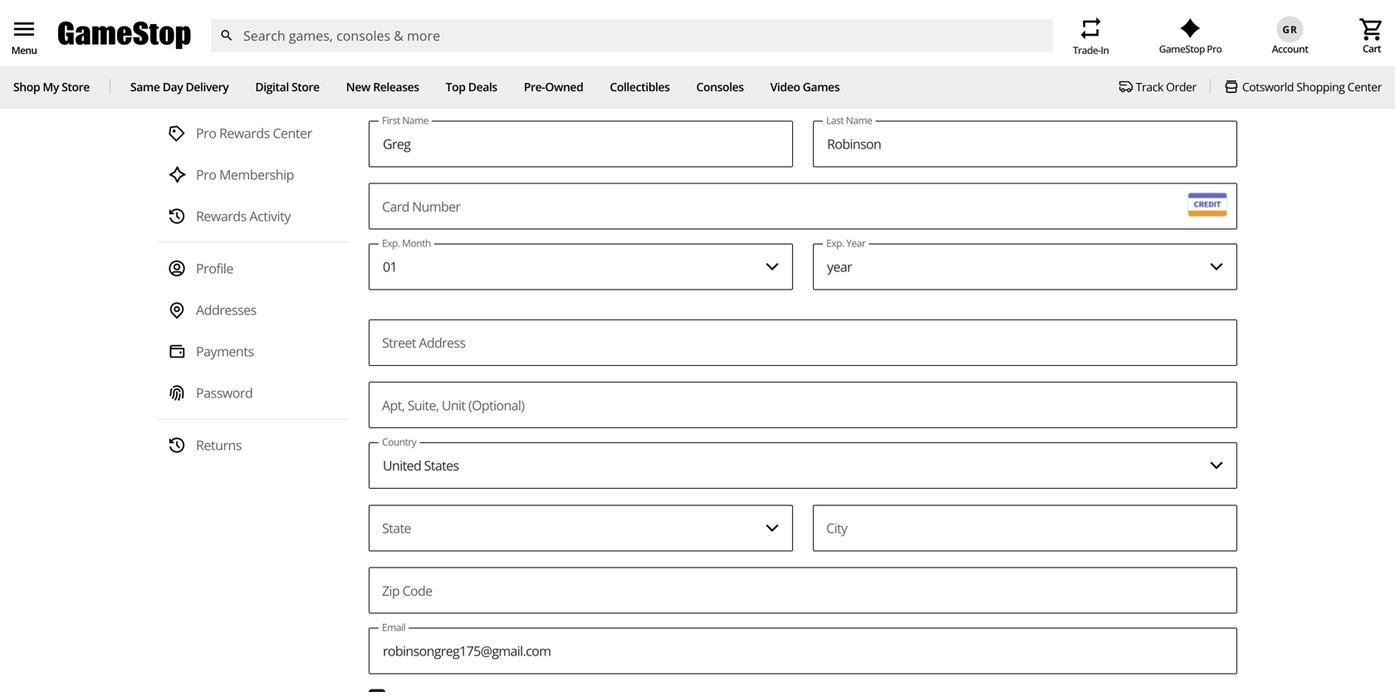 Task type: vqa. For each thing, say whether or not it's contained in the screenshot.
the Membership
yes



Task type: locate. For each thing, give the bounding box(es) containing it.
name right first
[[402, 114, 429, 127]]

0 horizontal spatial exp.
[[382, 236, 400, 250]]

1 vertical spatial credit
[[491, 76, 521, 92]]

exp. left year
[[827, 236, 844, 250]]

credit
[[395, 44, 425, 59], [491, 76, 521, 92]]

name
[[402, 114, 429, 127], [846, 114, 872, 127]]

pro membership icon image
[[168, 166, 186, 184]]

returns icon image
[[168, 437, 186, 455]]

gamestop pro icon image
[[1180, 18, 1201, 38]]

1 store from the left
[[62, 79, 90, 95]]

returns
[[196, 437, 242, 455]]

2 store from the left
[[292, 79, 320, 95]]

rewards for center
[[219, 124, 270, 142]]

exp. left month
[[382, 236, 400, 250]]

password icon image
[[168, 384, 186, 403]]

1 vertical spatial my
[[43, 79, 59, 95]]

year
[[847, 236, 866, 250]]

0 horizontal spatial my
[[43, 79, 59, 95]]

Apt, Suite, Unit (Optional) text field
[[369, 382, 1238, 429]]

offers
[[257, 83, 293, 101]]

pre-owned link
[[524, 79, 583, 95]]

my
[[196, 30, 214, 48], [43, 79, 59, 95]]

gamestop image
[[58, 20, 191, 52]]

trade-
[[1073, 43, 1101, 57]]

1 name from the left
[[402, 114, 429, 127]]

pro rewards center link
[[158, 114, 349, 153]]

card right deals
[[523, 76, 547, 92]]

store right the "digital"
[[292, 79, 320, 95]]

center
[[1348, 79, 1382, 95], [273, 124, 312, 142]]

repeat
[[1078, 15, 1105, 42]]

code
[[403, 582, 432, 600]]

store
[[62, 79, 90, 95], [292, 79, 320, 95]]

shop
[[13, 79, 40, 95]]

top deals link
[[446, 79, 497, 95]]

card up exp. month at the top left
[[382, 198, 409, 216]]

order
[[1166, 79, 1197, 95]]

Zip Code telephone field
[[369, 568, 1238, 614]]

pro inside "link"
[[1207, 42, 1222, 56]]

suite,
[[408, 397, 439, 414]]

delivery
[[186, 79, 229, 95]]

street
[[382, 334, 416, 352]]

menu menu
[[11, 16, 37, 57]]

month
[[402, 236, 431, 250]]

1 vertical spatial rewards
[[219, 124, 270, 142]]

0 horizontal spatial center
[[273, 124, 312, 142]]

name for last name
[[846, 114, 872, 127]]

center down cart
[[1348, 79, 1382, 95]]

1 horizontal spatial center
[[1348, 79, 1382, 95]]

credit left pre- on the top left of the page
[[491, 76, 521, 92]]

exp. for exp. month
[[382, 236, 400, 250]]

0 horizontal spatial name
[[402, 114, 429, 127]]

address
[[419, 334, 465, 352]]

1 horizontal spatial store
[[292, 79, 320, 95]]

track order link
[[1120, 79, 1197, 95]]

None text field
[[369, 121, 793, 167]]

Search games, consoles & more search field
[[243, 19, 1023, 52]]

in
[[1101, 43, 1109, 57]]

Email text field
[[369, 628, 1238, 675]]

my left search
[[196, 30, 214, 48]]

name for first name
[[402, 114, 429, 127]]

my right shop
[[43, 79, 59, 95]]

exp. month
[[382, 236, 431, 250]]

password link
[[158, 374, 349, 413]]

card number
[[382, 198, 461, 216]]

menu
[[11, 43, 37, 57]]

2 exp. from the left
[[827, 236, 844, 250]]

powerup rewards credit card
[[395, 76, 547, 92]]

my inside 'link'
[[196, 30, 214, 48]]

1 exp. from the left
[[382, 236, 400, 250]]

0 horizontal spatial credit
[[395, 44, 425, 59]]

rewards
[[445, 76, 488, 92], [219, 124, 270, 142], [196, 207, 246, 225]]

2 name from the left
[[846, 114, 872, 127]]

payments link
[[158, 333, 349, 371]]

0 horizontal spatial store
[[62, 79, 90, 95]]

0 horizontal spatial card
[[382, 198, 409, 216]]

shopping_cart
[[1359, 16, 1386, 43]]

profile icon image
[[168, 260, 186, 278]]

1 horizontal spatial my
[[196, 30, 214, 48]]

pro right gamestop
[[1207, 42, 1222, 56]]

new releases link
[[346, 79, 419, 95]]

0 vertical spatial rewards
[[445, 76, 488, 92]]

addresses icon image
[[168, 301, 186, 320]]

pro for pro membership
[[196, 166, 216, 184]]

0 vertical spatial center
[[1348, 79, 1382, 95]]

pro
[[1207, 42, 1222, 56], [196, 83, 216, 101], [196, 124, 216, 142], [196, 166, 216, 184]]

store right shop
[[62, 79, 90, 95]]

pro right the "pro active offers icon"
[[196, 83, 216, 101]]

email
[[382, 621, 405, 635]]

0 vertical spatial card
[[523, 76, 547, 92]]

(optional)
[[469, 397, 524, 414]]

rewards activity link
[[158, 197, 349, 236]]

1 horizontal spatial exp.
[[827, 236, 844, 250]]

pro right the pro membership icon
[[196, 166, 216, 184]]

unit
[[442, 397, 466, 414]]

exp.
[[382, 236, 400, 250], [827, 236, 844, 250]]

first name
[[382, 114, 429, 127]]

last
[[827, 114, 844, 127]]

0 vertical spatial my
[[196, 30, 214, 48]]

1 horizontal spatial credit
[[491, 76, 521, 92]]

membership
[[219, 166, 294, 184]]

collectibles link
[[610, 79, 670, 95]]

credit up powerup
[[395, 44, 425, 59]]

0 vertical spatial credit
[[395, 44, 425, 59]]

name right last
[[846, 114, 872, 127]]

Last Name text field
[[813, 121, 1238, 167]]

1 horizontal spatial name
[[846, 114, 872, 127]]

1 vertical spatial center
[[273, 124, 312, 142]]

state
[[382, 520, 411, 537]]

shopping_cart cart
[[1359, 16, 1386, 55]]

center down offers
[[273, 124, 312, 142]]

releases
[[373, 79, 419, 95]]

center for pro rewards center
[[273, 124, 312, 142]]

pro active offers link
[[158, 73, 349, 111]]

1 vertical spatial card
[[382, 198, 409, 216]]

gr account
[[1272, 22, 1309, 56]]

rewards activity
[[196, 207, 291, 225]]

search
[[219, 28, 234, 43]]

pro right pro rewards center icon
[[196, 124, 216, 142]]

games
[[803, 79, 840, 95]]

pro for pro rewards center
[[196, 124, 216, 142]]

orders
[[217, 30, 258, 48]]

center for cotsworld shopping center
[[1348, 79, 1382, 95]]

country
[[382, 435, 416, 449]]

apt,
[[382, 397, 405, 414]]



Task type: describe. For each thing, give the bounding box(es) containing it.
first
[[382, 114, 400, 127]]

pro rewards center icon image
[[168, 124, 186, 143]]

zip
[[382, 582, 400, 600]]

profile
[[196, 260, 233, 278]]

apt, suite, unit (optional)
[[382, 397, 524, 414]]

track order
[[1136, 79, 1197, 95]]

digital
[[255, 79, 289, 95]]

owned
[[545, 79, 583, 95]]

video games link
[[771, 79, 840, 95]]

cotsworld shopping center link
[[1224, 79, 1382, 95]]

Card Number telephone field
[[369, 183, 1238, 230]]

digital store link
[[255, 79, 320, 95]]

returns link
[[158, 427, 349, 465]]

cart
[[1363, 41, 1381, 55]]

Street Address text field
[[369, 320, 1238, 366]]

gamestop pro
[[1159, 42, 1222, 56]]

profile link
[[158, 250, 349, 288]]

deals
[[468, 79, 497, 95]]

my orders link
[[158, 21, 349, 59]]

pre-
[[524, 79, 545, 95]]

street address
[[382, 334, 465, 352]]

account
[[1272, 42, 1309, 56]]

digital store
[[255, 79, 320, 95]]

city
[[827, 520, 848, 537]]

powerup
[[395, 76, 442, 92]]

repeat trade-in
[[1073, 15, 1109, 57]]

addresses
[[196, 301, 256, 319]]

zip code
[[382, 582, 432, 600]]

top deals
[[446, 79, 497, 95]]

shop my store link
[[13, 79, 90, 95]]

1 horizontal spatial card
[[523, 76, 547, 92]]

addresses link
[[158, 291, 349, 330]]

cotsworld
[[1243, 79, 1294, 95]]

consoles
[[697, 79, 744, 95]]

active
[[219, 83, 254, 101]]

pre-owned
[[524, 79, 583, 95]]

track
[[1136, 79, 1164, 95]]

shopping
[[1297, 79, 1345, 95]]

pro membership link
[[158, 156, 349, 194]]

password
[[196, 384, 253, 402]]

gr
[[1283, 22, 1298, 36]]

pro active offers
[[196, 83, 293, 101]]

2 vertical spatial rewards
[[196, 207, 246, 225]]

last name
[[827, 114, 872, 127]]

new
[[346, 79, 370, 95]]

pro for pro active offers
[[196, 83, 216, 101]]

City text field
[[813, 505, 1238, 552]]

payments
[[196, 343, 254, 361]]

cotsworld shopping center
[[1243, 79, 1382, 95]]

collectibles
[[610, 79, 670, 95]]

day
[[163, 79, 183, 95]]

pro membership
[[196, 166, 294, 184]]

video games
[[771, 79, 840, 95]]

pro active offers icon image
[[168, 83, 186, 101]]

gamestop
[[1159, 42, 1205, 56]]

number
[[412, 198, 461, 216]]

consoles link
[[697, 79, 744, 95]]

search search field
[[210, 19, 1053, 52]]

menu
[[11, 16, 37, 42]]

rewards activity icon image
[[168, 207, 186, 226]]

same
[[130, 79, 160, 95]]

activity
[[250, 207, 291, 225]]

rewards for credit
[[445, 76, 488, 92]]

same day delivery link
[[130, 79, 229, 95]]

shop my store
[[13, 79, 90, 95]]

exp. for exp. year
[[827, 236, 844, 250]]

video
[[771, 79, 800, 95]]

top
[[446, 79, 466, 95]]

search button
[[210, 19, 243, 52]]

new releases
[[346, 79, 419, 95]]

my orders icon image
[[168, 30, 186, 49]]

payments icon image
[[168, 343, 186, 361]]

same day delivery
[[130, 79, 229, 95]]

pro rewards center
[[196, 124, 312, 142]]

my orders
[[196, 30, 258, 48]]



